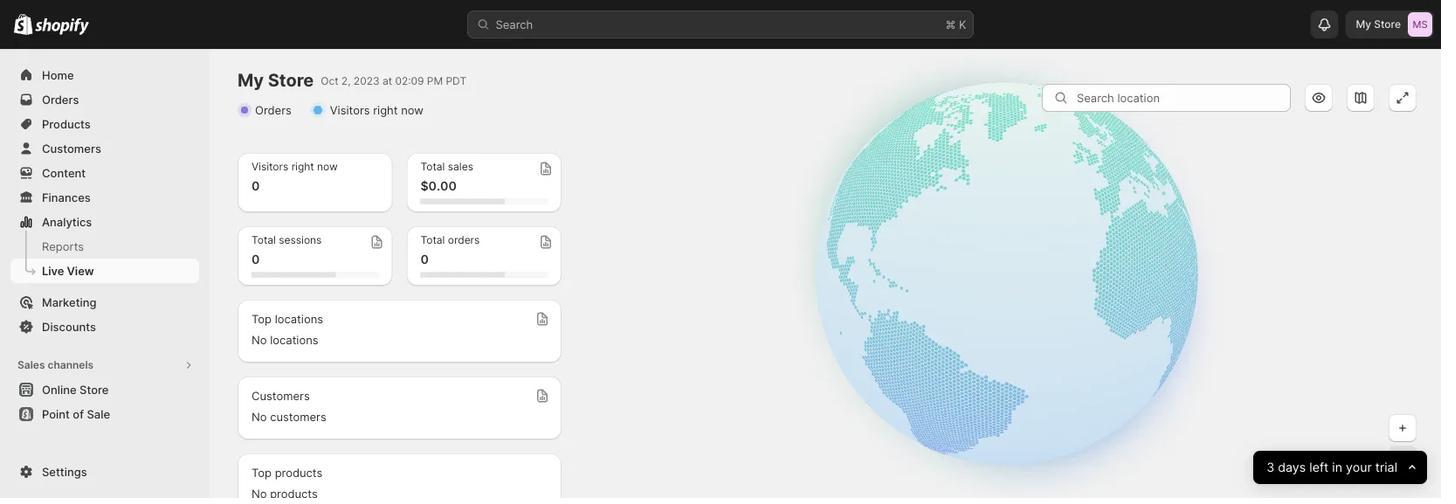 Task type: vqa. For each thing, say whether or not it's contained in the screenshot.
Store
yes



Task type: describe. For each thing, give the bounding box(es) containing it.
point
[[42, 407, 70, 421]]

no customers
[[252, 410, 327, 423]]

1 horizontal spatial orders
[[255, 103, 292, 117]]

0 for total orders
[[421, 252, 429, 267]]

⌘ k
[[946, 17, 967, 31]]

discounts
[[42, 320, 96, 333]]

top for top products
[[252, 466, 272, 479]]

store for my
[[268, 69, 314, 91]]

$0.00
[[421, 179, 457, 194]]

sales channels button
[[10, 353, 199, 377]]

top locations
[[252, 312, 323, 325]]

visitors right now
[[330, 103, 424, 117]]

point of sale button
[[0, 402, 210, 426]]

k
[[959, 17, 967, 31]]

products
[[275, 466, 323, 479]]

customers
[[270, 410, 327, 423]]

⌘
[[946, 17, 956, 31]]

sale
[[87, 407, 110, 421]]

marketing
[[42, 295, 97, 309]]

shopify image
[[35, 18, 89, 35]]

my store oct 2, 2023 at 02:09 pm pdt
[[238, 69, 467, 91]]

customers link
[[10, 136, 199, 161]]

total sales
[[421, 160, 474, 173]]

live
[[42, 264, 64, 277]]

1 horizontal spatial customers
[[252, 389, 310, 402]]

top for top locations
[[252, 312, 272, 325]]

total sessions
[[252, 234, 322, 246]]

my
[[238, 69, 264, 91]]

store for online
[[80, 383, 109, 396]]

sales
[[448, 160, 474, 173]]

total for total sales
[[421, 160, 445, 173]]

oct
[[321, 74, 339, 87]]

add
[[42, 470, 64, 484]]

reports
[[42, 239, 84, 253]]

locations for no locations
[[270, 333, 319, 346]]

top products
[[252, 466, 323, 479]]

0 horizontal spatial customers
[[42, 142, 101, 155]]

orders inside "link"
[[42, 93, 79, 106]]

2023
[[354, 74, 380, 87]]

home
[[42, 68, 74, 82]]

sessions
[[279, 234, 322, 246]]

pm
[[427, 74, 443, 87]]

visitors right now 0
[[252, 160, 338, 194]]

of
[[73, 407, 84, 421]]

visitors for visitors right now 0
[[252, 160, 289, 173]]

locations for top locations
[[275, 312, 323, 325]]

online
[[42, 383, 77, 396]]

now for visitors right now 0
[[317, 160, 338, 173]]

no for no locations
[[252, 333, 267, 346]]

home link
[[10, 63, 199, 87]]

now for visitors right now
[[401, 103, 424, 117]]

right for visitors right now 0
[[292, 160, 314, 173]]

point of sale link
[[10, 402, 199, 426]]



Task type: locate. For each thing, give the bounding box(es) containing it.
1 vertical spatial store
[[80, 383, 109, 396]]

0 horizontal spatial now
[[317, 160, 338, 173]]

0 for total sessions
[[252, 252, 260, 267]]

apps
[[67, 470, 94, 484]]

0 vertical spatial no
[[252, 333, 267, 346]]

1 vertical spatial top
[[252, 466, 272, 479]]

settings
[[42, 465, 87, 478]]

1 vertical spatial now
[[317, 160, 338, 173]]

0 horizontal spatial visitors
[[252, 160, 289, 173]]

visitors inside visitors right now 0
[[252, 160, 289, 173]]

content link
[[10, 161, 199, 185]]

1 no from the top
[[252, 333, 267, 346]]

0 vertical spatial now
[[401, 103, 424, 117]]

store inside button
[[80, 383, 109, 396]]

orders down home
[[42, 93, 79, 106]]

analytics link
[[10, 210, 199, 234]]

0 vertical spatial visitors
[[330, 103, 370, 117]]

total left "orders"
[[421, 234, 445, 246]]

total for total orders
[[421, 234, 445, 246]]

settings link
[[10, 460, 199, 484]]

right down at
[[373, 103, 398, 117]]

content
[[42, 166, 86, 180]]

store
[[268, 69, 314, 91], [80, 383, 109, 396]]

visitors for visitors right now
[[330, 103, 370, 117]]

locations
[[275, 312, 323, 325], [270, 333, 319, 346]]

locations up no locations
[[275, 312, 323, 325]]

add apps button
[[10, 465, 199, 489]]

1 horizontal spatial right
[[373, 103, 398, 117]]

locations down top locations
[[270, 333, 319, 346]]

0 vertical spatial right
[[373, 103, 398, 117]]

analytics
[[42, 215, 92, 229]]

right
[[373, 103, 398, 117], [292, 160, 314, 173]]

now inside visitors right now 0
[[317, 160, 338, 173]]

customers down the products
[[42, 142, 101, 155]]

total up $0.00
[[421, 160, 445, 173]]

store up sale
[[80, 383, 109, 396]]

0
[[252, 179, 260, 194], [252, 252, 260, 267], [421, 252, 429, 267]]

right up sessions
[[292, 160, 314, 173]]

0 horizontal spatial right
[[292, 160, 314, 173]]

1 vertical spatial locations
[[270, 333, 319, 346]]

customers up the no customers
[[252, 389, 310, 402]]

0 down total sessions
[[252, 252, 260, 267]]

top up no locations
[[252, 312, 272, 325]]

orders link
[[10, 87, 199, 112]]

online store link
[[10, 377, 199, 402]]

right inside visitors right now 0
[[292, 160, 314, 173]]

total for total sessions
[[252, 234, 276, 246]]

now down the visitors right now
[[317, 160, 338, 173]]

visitors up total sessions
[[252, 160, 289, 173]]

0 horizontal spatial orders
[[42, 93, 79, 106]]

products link
[[10, 112, 199, 136]]

store left oct
[[268, 69, 314, 91]]

shopify image
[[14, 14, 33, 35]]

0 vertical spatial customers
[[42, 142, 101, 155]]

total orders
[[421, 234, 480, 246]]

1 vertical spatial customers
[[252, 389, 310, 402]]

no down top locations
[[252, 333, 267, 346]]

channels
[[48, 359, 94, 371]]

reports link
[[10, 234, 199, 259]]

now
[[401, 103, 424, 117], [317, 160, 338, 173]]

finances link
[[10, 185, 199, 210]]

1 top from the top
[[252, 312, 272, 325]]

0 vertical spatial top
[[252, 312, 272, 325]]

0 vertical spatial store
[[268, 69, 314, 91]]

search
[[496, 17, 533, 31]]

1 vertical spatial no
[[252, 410, 267, 423]]

1 vertical spatial right
[[292, 160, 314, 173]]

1 horizontal spatial visitors
[[330, 103, 370, 117]]

1 horizontal spatial now
[[401, 103, 424, 117]]

orders
[[448, 234, 480, 246]]

0 horizontal spatial store
[[80, 383, 109, 396]]

live view
[[42, 264, 94, 277]]

visitors down 2,
[[330, 103, 370, 117]]

sales channels
[[17, 359, 94, 371]]

total
[[421, 160, 445, 173], [252, 234, 276, 246], [421, 234, 445, 246]]

marketing link
[[10, 290, 199, 315]]

0 inside visitors right now 0
[[252, 179, 260, 194]]

0 down total orders
[[421, 252, 429, 267]]

no left customers
[[252, 410, 267, 423]]

customers
[[42, 142, 101, 155], [252, 389, 310, 402]]

products
[[42, 117, 91, 131]]

visitors
[[330, 103, 370, 117], [252, 160, 289, 173]]

point of sale
[[42, 407, 110, 421]]

no for no customers
[[252, 410, 267, 423]]

online store button
[[0, 377, 210, 402]]

no
[[252, 333, 267, 346], [252, 410, 267, 423]]

02:09
[[395, 74, 424, 87]]

no locations
[[252, 333, 319, 346]]

at
[[383, 74, 392, 87]]

discounts link
[[10, 315, 199, 339]]

finances
[[42, 190, 91, 204]]

online store
[[42, 383, 109, 396]]

1 horizontal spatial store
[[268, 69, 314, 91]]

orders
[[42, 93, 79, 106], [255, 103, 292, 117]]

view
[[67, 264, 94, 277]]

total left sessions
[[252, 234, 276, 246]]

right for visitors right now
[[373, 103, 398, 117]]

1 vertical spatial visitors
[[252, 160, 289, 173]]

2,
[[342, 74, 351, 87]]

0 vertical spatial locations
[[275, 312, 323, 325]]

pdt
[[446, 74, 467, 87]]

live view link
[[10, 259, 199, 283]]

0 up total sessions
[[252, 179, 260, 194]]

orders down my
[[255, 103, 292, 117]]

2 top from the top
[[252, 466, 272, 479]]

top left products
[[252, 466, 272, 479]]

2 no from the top
[[252, 410, 267, 423]]

top
[[252, 312, 272, 325], [252, 466, 272, 479]]

now down 02:09
[[401, 103, 424, 117]]

sales
[[17, 359, 45, 371]]

add apps
[[42, 470, 94, 484]]



